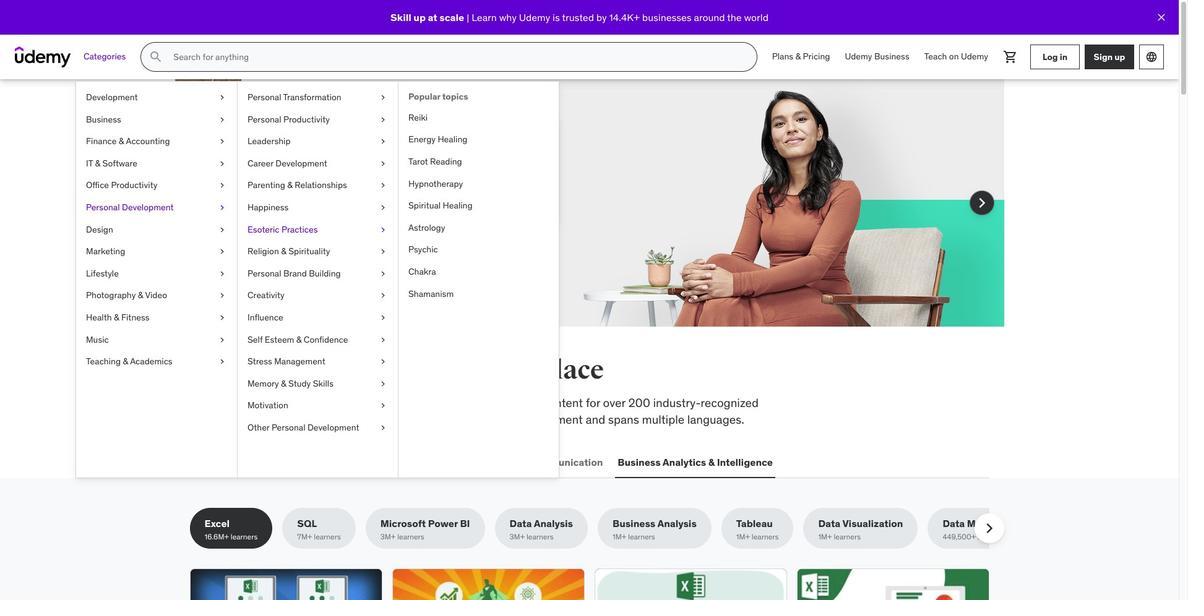 Task type: vqa. For each thing, say whether or not it's contained in the screenshot.
'Esteem'
yes



Task type: describe. For each thing, give the bounding box(es) containing it.
1 your from the left
[[319, 164, 341, 179]]

data for data modeling
[[943, 518, 965, 530]]

for inside covering critical workplace skills to technical topics, including prep content for over 200 industry-recognized certifications, our catalog supports well-rounded professional development and spans multiple languages.
[[586, 396, 600, 410]]

& for it & software
[[95, 158, 100, 169]]

microsoft
[[381, 518, 426, 530]]

topics
[[442, 91, 468, 102]]

career development link
[[238, 153, 398, 175]]

learners inside business analysis 1m+ learners
[[628, 533, 655, 542]]

data visualization 1m+ learners
[[819, 518, 903, 542]]

leadership for leadership link
[[248, 136, 291, 147]]

health
[[86, 312, 112, 323]]

energy
[[409, 134, 436, 145]]

plans & pricing
[[772, 51, 830, 62]]

sign
[[1094, 51, 1113, 62]]

& right esteem
[[296, 334, 302, 345]]

communication
[[528, 456, 603, 468]]

prep
[[516, 396, 540, 410]]

you for skills
[[347, 355, 392, 386]]

xsmall image for personal transformation
[[378, 92, 388, 104]]

spirituality
[[289, 246, 330, 257]]

productivity for office productivity
[[111, 180, 157, 191]]

esteem
[[265, 334, 294, 345]]

0 vertical spatial the
[[727, 11, 742, 23]]

leadership for "leadership" button
[[384, 456, 436, 468]]

it
[[86, 158, 93, 169]]

us.
[[336, 180, 351, 195]]

topic filters element
[[190, 508, 1026, 549]]

business for business analysis 1m+ learners
[[613, 518, 656, 530]]

productivity for personal productivity
[[283, 114, 330, 125]]

excel
[[205, 518, 230, 530]]

personal for personal brand building
[[248, 268, 281, 279]]

skill up at scale | learn why udemy is trusted by 14.4k+ businesses around the world
[[391, 11, 769, 23]]

& inside button
[[709, 456, 715, 468]]

content
[[543, 396, 583, 410]]

business link
[[76, 109, 237, 131]]

udemy business
[[845, 51, 910, 62]]

office productivity link
[[76, 175, 237, 197]]

microsoft power bi 3m+ learners
[[381, 518, 470, 542]]

astrology
[[409, 222, 445, 233]]

chakra link
[[399, 261, 559, 283]]

0 horizontal spatial in
[[461, 355, 485, 386]]

& for health & fitness
[[114, 312, 119, 323]]

spiritual healing
[[409, 200, 473, 211]]

photography & video link
[[76, 285, 237, 307]]

including
[[465, 396, 513, 410]]

finance
[[86, 136, 117, 147]]

log in
[[1043, 51, 1068, 62]]

creativity
[[248, 290, 285, 301]]

xsmall image for business
[[217, 114, 227, 126]]

xsmall image for stress management
[[378, 356, 388, 368]]

learners inside data modeling 449,500+ learners
[[978, 533, 1005, 542]]

learners inside data visualization 1m+ learners
[[834, 533, 861, 542]]

personal transformation
[[248, 92, 342, 103]]

xsmall image for personal productivity
[[378, 114, 388, 126]]

categories
[[84, 51, 126, 62]]

personal for personal productivity
[[248, 114, 281, 125]]

businesses
[[642, 11, 692, 23]]

xsmall image for creativity
[[378, 290, 388, 302]]

xsmall image for personal brand building
[[378, 268, 388, 280]]

& for teaching & academics
[[123, 356, 128, 367]]

intelligence
[[717, 456, 773, 468]]

tarot reading
[[409, 156, 462, 167]]

career
[[248, 158, 273, 169]]

analysis for data analysis
[[534, 518, 573, 530]]

it & software link
[[76, 153, 237, 175]]

career development
[[248, 158, 327, 169]]

xsmall image for marketing
[[217, 246, 227, 258]]

motivation
[[248, 400, 288, 411]]

with
[[311, 180, 334, 195]]

on
[[949, 51, 959, 62]]

management
[[274, 356, 325, 367]]

learning that gets you skills for your present (and your future). get started with us.
[[271, 133, 498, 195]]

xsmall image for development
[[217, 92, 227, 104]]

accounting
[[126, 136, 170, 147]]

over
[[603, 396, 626, 410]]

1m+ for business analysis
[[613, 533, 627, 542]]

finance & accounting link
[[76, 131, 237, 153]]

learners inside excel 16.6m+ learners
[[231, 533, 258, 542]]

xsmall image for motivation
[[378, 400, 388, 412]]

tableau
[[736, 518, 773, 530]]

software
[[102, 158, 137, 169]]

esoteric practices element
[[398, 82, 559, 478]]

modeling
[[967, 518, 1012, 530]]

and
[[586, 412, 605, 427]]

personal down workplace
[[272, 422, 305, 433]]

development
[[514, 412, 583, 427]]

scale
[[440, 11, 464, 23]]

languages.
[[688, 412, 745, 427]]

development down motivation link
[[308, 422, 359, 433]]

development down categories "dropdown button"
[[86, 92, 138, 103]]

& for plans & pricing
[[796, 51, 801, 62]]

pricing
[[803, 51, 830, 62]]

analytics
[[663, 456, 706, 468]]

around
[[694, 11, 725, 23]]

office
[[86, 180, 109, 191]]

personal productivity link
[[238, 109, 398, 131]]

spiritual healing link
[[399, 195, 559, 217]]

multiple
[[642, 412, 685, 427]]

parenting
[[248, 180, 285, 191]]

skills inside covering critical workplace skills to technical topics, including prep content for over 200 industry-recognized certifications, our catalog supports well-rounded professional development and spans multiple languages.
[[335, 396, 361, 410]]

future).
[[438, 164, 476, 179]]

relationships
[[295, 180, 347, 191]]

business analytics & intelligence button
[[615, 448, 776, 477]]

3m+ inside data analysis 3m+ learners
[[510, 533, 525, 542]]

development for personal development
[[122, 202, 174, 213]]

up for skill
[[414, 11, 426, 23]]

1 vertical spatial skills
[[313, 378, 334, 389]]

self
[[248, 334, 263, 345]]

happiness
[[248, 202, 289, 213]]

data for data visualization
[[819, 518, 841, 530]]

astrology link
[[399, 217, 559, 239]]

development for career development
[[276, 158, 327, 169]]

log in link
[[1031, 45, 1080, 69]]

development for web development
[[216, 456, 279, 468]]

sql
[[297, 518, 317, 530]]

& for parenting & relationships
[[287, 180, 293, 191]]

tableau 1m+ learners
[[736, 518, 779, 542]]

learners inside tableau 1m+ learners
[[752, 533, 779, 542]]

xsmall image for office productivity
[[217, 180, 227, 192]]

esoteric
[[248, 224, 280, 235]]

reiki
[[409, 112, 428, 123]]

communication button
[[526, 448, 606, 477]]

industry-
[[653, 396, 701, 410]]

xsmall image for it & software
[[217, 158, 227, 170]]

xsmall image for finance & accounting
[[217, 136, 227, 148]]

design
[[86, 224, 113, 235]]

office productivity
[[86, 180, 157, 191]]

self esteem & confidence
[[248, 334, 348, 345]]

power
[[428, 518, 458, 530]]

web development
[[192, 456, 279, 468]]



Task type: locate. For each thing, give the bounding box(es) containing it.
for inside learning that gets you skills for your present (and your future). get started with us.
[[302, 164, 316, 179]]

xsmall image inside the "influence" link
[[378, 312, 388, 324]]

1 learners from the left
[[231, 533, 258, 542]]

xsmall image inside music "link"
[[217, 334, 227, 346]]

leadership down rounded
[[384, 456, 436, 468]]

productivity up personal development
[[111, 180, 157, 191]]

healing down the hypnotherapy link
[[443, 200, 473, 211]]

for
[[302, 164, 316, 179], [586, 396, 600, 410]]

1 horizontal spatial up
[[1115, 51, 1126, 62]]

xsmall image inside happiness link
[[378, 202, 388, 214]]

1m+ inside tableau 1m+ learners
[[736, 533, 750, 542]]

1 horizontal spatial you
[[455, 133, 491, 159]]

healing for energy healing
[[438, 134, 468, 145]]

you for gets
[[455, 133, 491, 159]]

1 horizontal spatial in
[[1060, 51, 1068, 62]]

stress management link
[[238, 351, 398, 373]]

personal for personal transformation
[[248, 92, 281, 103]]

xsmall image inside motivation link
[[378, 400, 388, 412]]

1 3m+ from the left
[[381, 533, 396, 542]]

0 horizontal spatial skills
[[271, 164, 299, 179]]

xsmall image inside health & fitness link
[[217, 312, 227, 324]]

1 vertical spatial skills
[[335, 396, 361, 410]]

all the skills you need in one place
[[190, 355, 604, 386]]

personal down the religion
[[248, 268, 281, 279]]

0 horizontal spatial productivity
[[111, 180, 157, 191]]

1m+ inside business analysis 1m+ learners
[[613, 533, 627, 542]]

0 vertical spatial productivity
[[283, 114, 330, 125]]

0 vertical spatial skills
[[271, 164, 299, 179]]

0 vertical spatial up
[[414, 11, 426, 23]]

data inside data analysis 3m+ learners
[[510, 518, 532, 530]]

development up parenting & relationships
[[276, 158, 327, 169]]

skill
[[391, 11, 411, 23]]

xsmall image for music
[[217, 334, 227, 346]]

memory & study skills link
[[238, 373, 398, 395]]

data up "449,500+"
[[943, 518, 965, 530]]

2 learners from the left
[[314, 533, 341, 542]]

& for finance & accounting
[[119, 136, 124, 147]]

xsmall image for health & fitness
[[217, 312, 227, 324]]

xsmall image for happiness
[[378, 202, 388, 214]]

analysis inside data analysis 3m+ learners
[[534, 518, 573, 530]]

data left visualization
[[819, 518, 841, 530]]

1 vertical spatial productivity
[[111, 180, 157, 191]]

study
[[288, 378, 311, 389]]

xsmall image inside other personal development link
[[378, 422, 388, 434]]

2 horizontal spatial data
[[943, 518, 965, 530]]

xsmall image inside "religion & spirituality" link
[[378, 246, 388, 258]]

religion & spirituality link
[[238, 241, 398, 263]]

& right health
[[114, 312, 119, 323]]

learners
[[231, 533, 258, 542], [314, 533, 341, 542], [397, 533, 424, 542], [527, 533, 554, 542], [628, 533, 655, 542], [752, 533, 779, 542], [834, 533, 861, 542], [978, 533, 1005, 542]]

|
[[467, 11, 469, 23]]

0 horizontal spatial data
[[510, 518, 532, 530]]

personal development link
[[76, 197, 237, 219]]

1 horizontal spatial the
[[727, 11, 742, 23]]

for up and
[[586, 396, 600, 410]]

productivity
[[283, 114, 330, 125], [111, 180, 157, 191]]

religion & spirituality
[[248, 246, 330, 257]]

data inside data visualization 1m+ learners
[[819, 518, 841, 530]]

xsmall image inside 'memory & study skills' link
[[378, 378, 388, 390]]

development
[[86, 92, 138, 103], [276, 158, 327, 169], [122, 202, 174, 213], [308, 422, 359, 433], [216, 456, 279, 468]]

photography & video
[[86, 290, 167, 301]]

Search for anything text field
[[171, 46, 742, 67]]

you inside learning that gets you skills for your present (and your future). get started with us.
[[455, 133, 491, 159]]

1 1m+ from the left
[[613, 533, 627, 542]]

xsmall image for religion & spirituality
[[378, 246, 388, 258]]

submit search image
[[149, 50, 164, 64]]

xsmall image for career development
[[378, 158, 388, 170]]

the down self
[[231, 355, 271, 386]]

xsmall image inside career development link
[[378, 158, 388, 170]]

is
[[553, 11, 560, 23]]

xsmall image inside personal transformation "link"
[[378, 92, 388, 104]]

learning
[[271, 133, 362, 159]]

business for business
[[86, 114, 121, 125]]

5 learners from the left
[[628, 533, 655, 542]]

xsmall image for esoteric practices
[[378, 224, 388, 236]]

1 data from the left
[[510, 518, 532, 530]]

xsmall image
[[217, 114, 227, 126], [378, 136, 388, 148], [217, 180, 227, 192], [217, 224, 227, 236], [217, 246, 227, 258], [378, 246, 388, 258], [217, 268, 227, 280], [378, 268, 388, 280], [378, 312, 388, 324], [217, 334, 227, 346], [378, 334, 388, 346], [217, 356, 227, 368], [378, 378, 388, 390], [378, 400, 388, 412], [378, 422, 388, 434]]

xsmall image inside finance & accounting link
[[217, 136, 227, 148]]

xsmall image for parenting & relationships
[[378, 180, 388, 192]]

your up relationships
[[319, 164, 341, 179]]

energy healing link
[[399, 129, 559, 151]]

trusted
[[562, 11, 594, 23]]

1 vertical spatial for
[[586, 396, 600, 410]]

0 vertical spatial leadership
[[248, 136, 291, 147]]

psychic
[[409, 244, 438, 255]]

xsmall image inside leadership link
[[378, 136, 388, 148]]

leadership inside button
[[384, 456, 436, 468]]

get
[[479, 164, 498, 179]]

xsmall image inside stress management link
[[378, 356, 388, 368]]

0 horizontal spatial your
[[319, 164, 341, 179]]

brand
[[283, 268, 307, 279]]

1 horizontal spatial productivity
[[283, 114, 330, 125]]

xsmall image inside the 'business' link
[[217, 114, 227, 126]]

3m+
[[381, 533, 396, 542], [510, 533, 525, 542]]

data right bi
[[510, 518, 532, 530]]

1 vertical spatial you
[[347, 355, 392, 386]]

& left study
[[281, 378, 286, 389]]

1 vertical spatial up
[[1115, 51, 1126, 62]]

parenting & relationships
[[248, 180, 347, 191]]

shamanism link
[[399, 283, 559, 305]]

one
[[490, 355, 534, 386]]

practices
[[282, 224, 318, 235]]

personal for personal development
[[86, 202, 120, 213]]

& right the analytics
[[709, 456, 715, 468]]

skills down stress management link at bottom left
[[313, 378, 334, 389]]

other personal development
[[248, 422, 359, 433]]

xsmall image inside personal development link
[[217, 202, 227, 214]]

the left "world"
[[727, 11, 742, 23]]

in up including
[[461, 355, 485, 386]]

next image
[[972, 193, 992, 213]]

esoteric practices
[[248, 224, 318, 235]]

web development button
[[190, 448, 281, 477]]

personal brand building link
[[238, 263, 398, 285]]

0 horizontal spatial you
[[347, 355, 392, 386]]

4 learners from the left
[[527, 533, 554, 542]]

0 vertical spatial for
[[302, 164, 316, 179]]

in inside "log in" link
[[1060, 51, 1068, 62]]

skills up started
[[271, 164, 299, 179]]

development down office productivity link
[[122, 202, 174, 213]]

xsmall image inside photography & video link
[[217, 290, 227, 302]]

visualization
[[843, 518, 903, 530]]

it & software
[[86, 158, 137, 169]]

0 vertical spatial in
[[1060, 51, 1068, 62]]

other personal development link
[[238, 417, 398, 439]]

other
[[248, 422, 270, 433]]

analysis
[[534, 518, 573, 530], [658, 518, 697, 530]]

0 horizontal spatial analysis
[[534, 518, 573, 530]]

1 vertical spatial in
[[461, 355, 485, 386]]

development down the other
[[216, 456, 279, 468]]

1 horizontal spatial leadership
[[384, 456, 436, 468]]

xsmall image for photography & video
[[217, 290, 227, 302]]

building
[[309, 268, 341, 279]]

& left video on the left of page
[[138, 290, 143, 301]]

1 vertical spatial healing
[[443, 200, 473, 211]]

1 horizontal spatial udemy
[[845, 51, 872, 62]]

xsmall image for lifestyle
[[217, 268, 227, 280]]

lifestyle
[[86, 268, 119, 279]]

log
[[1043, 51, 1058, 62]]

video
[[145, 290, 167, 301]]

leadership button
[[381, 448, 439, 477]]

you up to
[[347, 355, 392, 386]]

0 horizontal spatial up
[[414, 11, 426, 23]]

that
[[365, 133, 406, 159]]

449,500+
[[943, 533, 976, 542]]

leadership up the career
[[248, 136, 291, 147]]

your right (and
[[413, 164, 436, 179]]

2 1m+ from the left
[[736, 533, 750, 542]]

& right finance
[[119, 136, 124, 147]]

1 horizontal spatial 3m+
[[510, 533, 525, 542]]

analysis inside business analysis 1m+ learners
[[658, 518, 697, 530]]

1 vertical spatial leadership
[[384, 456, 436, 468]]

up right sign
[[1115, 51, 1126, 62]]

in right log
[[1060, 51, 1068, 62]]

xsmall image inside marketing 'link'
[[217, 246, 227, 258]]

fitness
[[121, 312, 150, 323]]

personal up personal productivity
[[248, 92, 281, 103]]

all
[[190, 355, 226, 386]]

0 horizontal spatial udemy
[[519, 11, 550, 23]]

1 horizontal spatial analysis
[[658, 518, 697, 530]]

& for photography & video
[[138, 290, 143, 301]]

3 1m+ from the left
[[819, 533, 832, 542]]

& right the religion
[[281, 246, 286, 257]]

& for religion & spirituality
[[281, 246, 286, 257]]

finance & accounting
[[86, 136, 170, 147]]

xsmall image inside parenting & relationships link
[[378, 180, 388, 192]]

technical
[[377, 396, 425, 410]]

xsmall image for personal development
[[217, 202, 227, 214]]

xsmall image for other personal development
[[378, 422, 388, 434]]

2 analysis from the left
[[658, 518, 697, 530]]

1m+ inside data visualization 1m+ learners
[[819, 533, 832, 542]]

0 vertical spatial you
[[455, 133, 491, 159]]

xsmall image inside personal brand building link
[[378, 268, 388, 280]]

udemy image
[[15, 46, 71, 67]]

xsmall image
[[217, 92, 227, 104], [378, 92, 388, 104], [378, 114, 388, 126], [217, 136, 227, 148], [217, 158, 227, 170], [378, 158, 388, 170], [378, 180, 388, 192], [217, 202, 227, 214], [378, 202, 388, 214], [378, 224, 388, 236], [217, 290, 227, 302], [378, 290, 388, 302], [217, 312, 227, 324], [378, 356, 388, 368]]

xsmall image inside development link
[[217, 92, 227, 104]]

2 data from the left
[[819, 518, 841, 530]]

marketing link
[[76, 241, 237, 263]]

data modeling 449,500+ learners
[[943, 518, 1012, 542]]

udemy left is
[[519, 11, 550, 23]]

xsmall image for memory & study skills
[[378, 378, 388, 390]]

& right it
[[95, 158, 100, 169]]

close image
[[1156, 11, 1168, 24]]

0 horizontal spatial the
[[231, 355, 271, 386]]

leadership
[[248, 136, 291, 147], [384, 456, 436, 468]]

0 horizontal spatial for
[[302, 164, 316, 179]]

personal inside "link"
[[248, 92, 281, 103]]

data inside data modeling 449,500+ learners
[[943, 518, 965, 530]]

xsmall image inside it & software link
[[217, 158, 227, 170]]

place
[[539, 355, 604, 386]]

& down career development
[[287, 180, 293, 191]]

healing up reading
[[438, 134, 468, 145]]

productivity down transformation
[[283, 114, 330, 125]]

xsmall image for influence
[[378, 312, 388, 324]]

udemy right pricing
[[845, 51, 872, 62]]

started
[[271, 180, 308, 195]]

business inside button
[[618, 456, 661, 468]]

xsmall image inside self esteem & confidence link
[[378, 334, 388, 346]]

3 data from the left
[[943, 518, 965, 530]]

teaching & academics
[[86, 356, 173, 367]]

1 horizontal spatial data
[[819, 518, 841, 530]]

xsmall image for design
[[217, 224, 227, 236]]

0 vertical spatial skills
[[275, 355, 342, 386]]

photography
[[86, 290, 136, 301]]

analysis for business analysis
[[658, 518, 697, 530]]

6 learners from the left
[[752, 533, 779, 542]]

1 analysis from the left
[[534, 518, 573, 530]]

psychic link
[[399, 239, 559, 261]]

business inside business analysis 1m+ learners
[[613, 518, 656, 530]]

0 horizontal spatial 3m+
[[381, 533, 396, 542]]

happiness link
[[238, 197, 398, 219]]

skills inside learning that gets you skills for your present (and your future). get started with us.
[[271, 164, 299, 179]]

motivation link
[[238, 395, 398, 417]]

8 learners from the left
[[978, 533, 1005, 542]]

professional
[[447, 412, 511, 427]]

2 horizontal spatial udemy
[[961, 51, 988, 62]]

our
[[264, 412, 281, 427]]

1m+ for data visualization
[[819, 533, 832, 542]]

personal down personal transformation
[[248, 114, 281, 125]]

catalog
[[284, 412, 323, 427]]

present
[[344, 164, 385, 179]]

parenting & relationships link
[[238, 175, 398, 197]]

1 horizontal spatial your
[[413, 164, 436, 179]]

for up parenting & relationships
[[302, 164, 316, 179]]

shopping cart with 0 items image
[[1003, 50, 1018, 64]]

0 vertical spatial healing
[[438, 134, 468, 145]]

spans
[[608, 412, 639, 427]]

& right plans
[[796, 51, 801, 62]]

personal productivity
[[248, 114, 330, 125]]

7 learners from the left
[[834, 533, 861, 542]]

topics,
[[427, 396, 462, 410]]

at
[[428, 11, 437, 23]]

2 your from the left
[[413, 164, 436, 179]]

1 horizontal spatial for
[[586, 396, 600, 410]]

1 horizontal spatial skills
[[313, 378, 334, 389]]

business for business analytics & intelligence
[[618, 456, 661, 468]]

recognized
[[701, 396, 759, 410]]

xsmall image inside lifestyle link
[[217, 268, 227, 280]]

sign up link
[[1085, 45, 1135, 69]]

0 horizontal spatial 1m+
[[613, 533, 627, 542]]

next image
[[980, 519, 999, 539]]

1 vertical spatial the
[[231, 355, 271, 386]]

3 learners from the left
[[397, 533, 424, 542]]

xsmall image for leadership
[[378, 136, 388, 148]]

tarot reading link
[[399, 151, 559, 173]]

& for memory & study skills
[[281, 378, 286, 389]]

xsmall image inside teaching & academics link
[[217, 356, 227, 368]]

data for data analysis
[[510, 518, 532, 530]]

choose a language image
[[1146, 51, 1158, 63]]

development inside button
[[216, 456, 279, 468]]

personal
[[248, 92, 281, 103], [248, 114, 281, 125], [86, 202, 120, 213], [248, 268, 281, 279], [272, 422, 305, 433]]

up left at
[[414, 11, 426, 23]]

music link
[[76, 329, 237, 351]]

healing for spiritual healing
[[443, 200, 473, 211]]

popular topics
[[409, 91, 468, 102]]

critical
[[240, 396, 275, 410]]

3m+ inside microsoft power bi 3m+ learners
[[381, 533, 396, 542]]

& right teaching
[[123, 356, 128, 367]]

learners inside microsoft power bi 3m+ learners
[[397, 533, 424, 542]]

supports
[[325, 412, 372, 427]]

up inside "link"
[[1115, 51, 1126, 62]]

skills
[[275, 355, 342, 386], [335, 396, 361, 410]]

xsmall image inside esoteric practices link
[[378, 224, 388, 236]]

xsmall image for self esteem & confidence
[[378, 334, 388, 346]]

personal up the design
[[86, 202, 120, 213]]

200
[[629, 396, 650, 410]]

udemy right on
[[961, 51, 988, 62]]

xsmall image inside creativity 'link'
[[378, 290, 388, 302]]

learners inside sql 7m+ learners
[[314, 533, 341, 542]]

1 horizontal spatial 1m+
[[736, 533, 750, 542]]

xsmall image for teaching & academics
[[217, 356, 227, 368]]

xsmall image inside design link
[[217, 224, 227, 236]]

2 horizontal spatial 1m+
[[819, 533, 832, 542]]

you down reiki link
[[455, 133, 491, 159]]

self esteem & confidence link
[[238, 329, 398, 351]]

sign up
[[1094, 51, 1126, 62]]

reading
[[430, 156, 462, 167]]

0 horizontal spatial leadership
[[248, 136, 291, 147]]

up for sign
[[1115, 51, 1126, 62]]

carousel element
[[0, 79, 1041, 357]]

confidence
[[304, 334, 348, 345]]

2 3m+ from the left
[[510, 533, 525, 542]]

learners inside data analysis 3m+ learners
[[527, 533, 554, 542]]

xsmall image inside office productivity link
[[217, 180, 227, 192]]

health & fitness
[[86, 312, 150, 323]]

stress management
[[248, 356, 325, 367]]

xsmall image inside the personal productivity link
[[378, 114, 388, 126]]



